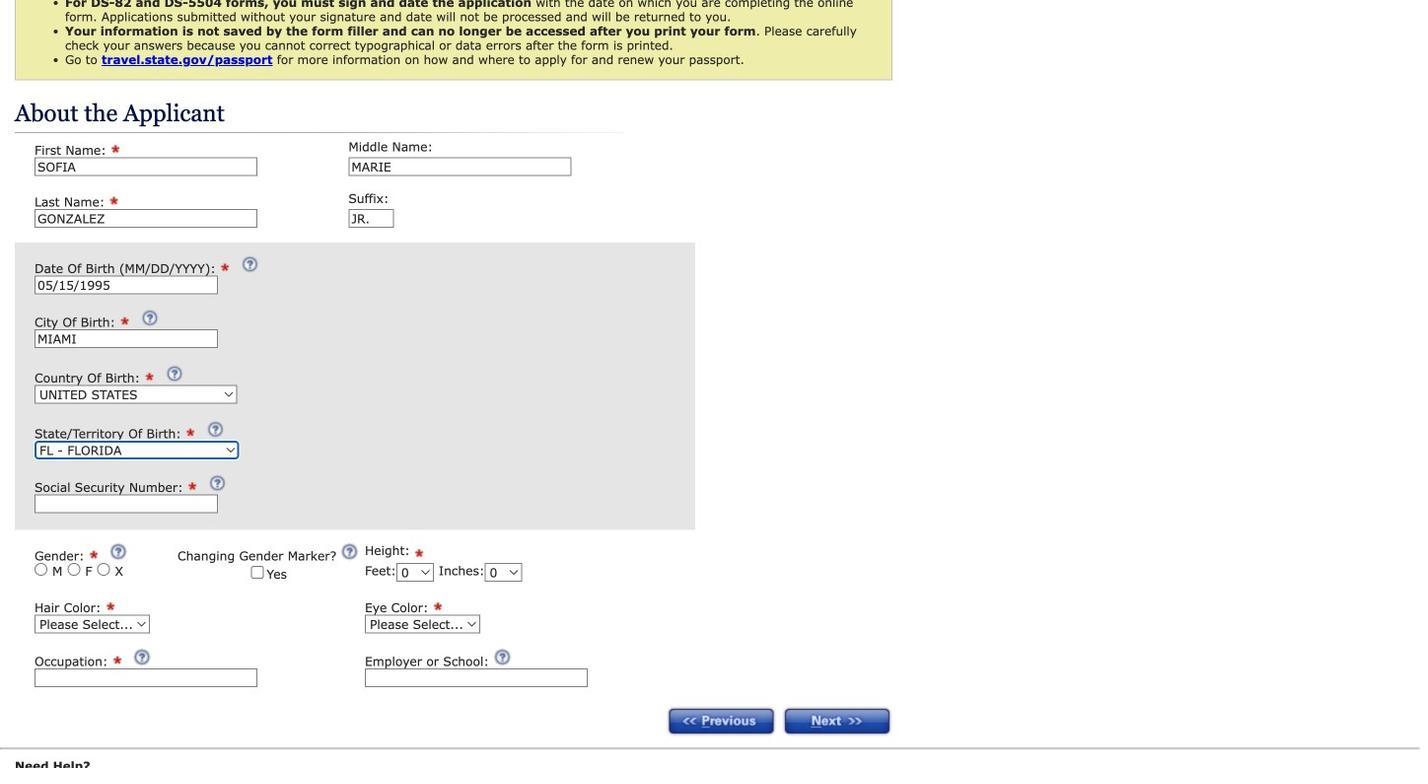 Task type: describe. For each thing, give the bounding box(es) containing it.
first name is required image
[[111, 139, 124, 154]]

date of birth is required image
[[220, 257, 233, 272]]

gender is required image
[[89, 545, 102, 560]]

eye color is required image
[[433, 597, 446, 612]]

hair color is required image
[[105, 597, 118, 612]]

country of birth is required image
[[144, 367, 157, 382]]

last name is required image
[[109, 191, 122, 206]]



Task type: locate. For each thing, give the bounding box(es) containing it.
None text field
[[35, 157, 258, 176], [35, 209, 258, 228], [349, 209, 394, 228], [35, 157, 258, 176], [35, 209, 258, 228], [349, 209, 394, 228]]

None checkbox
[[251, 566, 264, 579]]

state/territory of birth is required image
[[186, 423, 199, 437]]

height is required image
[[415, 544, 427, 558]]

ssn is required image
[[188, 476, 200, 491]]

None radio
[[35, 563, 47, 576], [67, 563, 80, 576], [97, 563, 110, 576], [35, 563, 47, 576], [67, 563, 80, 576], [97, 563, 110, 576]]

None text field
[[349, 157, 572, 176], [35, 276, 218, 294], [35, 329, 218, 348], [35, 495, 218, 513], [35, 669, 258, 688], [365, 669, 588, 688], [349, 157, 572, 176], [35, 276, 218, 294], [35, 329, 218, 348], [35, 495, 218, 513], [35, 669, 258, 688], [365, 669, 588, 688]]

occupation is required image
[[112, 651, 125, 665]]

city of birth is required image
[[120, 311, 133, 326]]

None image field
[[241, 255, 259, 273], [141, 309, 159, 327], [166, 365, 183, 383], [207, 421, 225, 438], [209, 474, 226, 492], [110, 543, 128, 561], [341, 543, 359, 561], [133, 649, 151, 666], [494, 649, 511, 666], [666, 706, 777, 737], [782, 706, 893, 737], [241, 255, 259, 273], [141, 309, 159, 327], [166, 365, 183, 383], [207, 421, 225, 438], [209, 474, 226, 492], [110, 543, 128, 561], [341, 543, 359, 561], [133, 649, 151, 666], [494, 649, 511, 666], [666, 706, 777, 737], [782, 706, 893, 737]]



